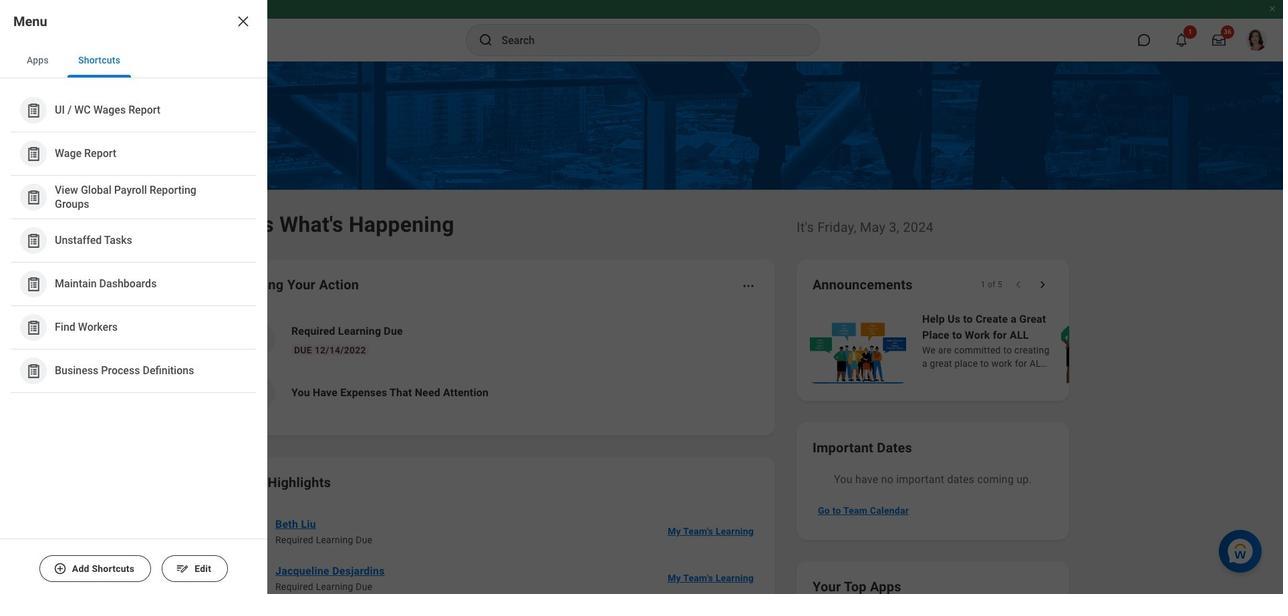 Task type: describe. For each thing, give the bounding box(es) containing it.
3 clipboard image from the top
[[25, 319, 42, 336]]

3 clipboard image from the top
[[25, 232, 42, 249]]

book open image
[[249, 330, 269, 350]]

4 clipboard image from the top
[[25, 363, 42, 379]]

inbox large image
[[1213, 33, 1226, 47]]



Task type: vqa. For each thing, say whether or not it's contained in the screenshot.
justify icon
no



Task type: locate. For each thing, give the bounding box(es) containing it.
1 clipboard image from the top
[[25, 145, 42, 162]]

close environment banner image
[[1269, 5, 1277, 13]]

2 clipboard image from the top
[[25, 189, 42, 206]]

2 vertical spatial clipboard image
[[25, 319, 42, 336]]

text edit image
[[176, 562, 189, 576]]

tab list
[[0, 43, 267, 78]]

list
[[0, 78, 267, 404], [808, 310, 1284, 385], [230, 313, 759, 420], [230, 508, 759, 594]]

clipboard image
[[25, 102, 42, 119], [25, 189, 42, 206], [25, 232, 42, 249], [25, 363, 42, 379]]

x image
[[235, 13, 251, 29]]

1 vertical spatial clipboard image
[[25, 276, 42, 292]]

chevron right small image
[[1036, 278, 1050, 291]]

banner
[[0, 0, 1284, 62]]

search image
[[478, 32, 494, 48]]

2 clipboard image from the top
[[25, 276, 42, 292]]

status
[[981, 279, 1003, 290]]

global navigation dialog
[[0, 0, 267, 594]]

chevron left small image
[[1012, 278, 1026, 291]]

clipboard image
[[25, 145, 42, 162], [25, 276, 42, 292], [25, 319, 42, 336]]

1 clipboard image from the top
[[25, 102, 42, 119]]

plus circle image
[[53, 562, 67, 576]]

main content
[[0, 62, 1284, 594]]

profile logan mcneil element
[[1238, 25, 1276, 55]]

dashboard expenses image
[[249, 383, 269, 403]]

notifications large image
[[1175, 33, 1189, 47]]

0 vertical spatial clipboard image
[[25, 145, 42, 162]]



